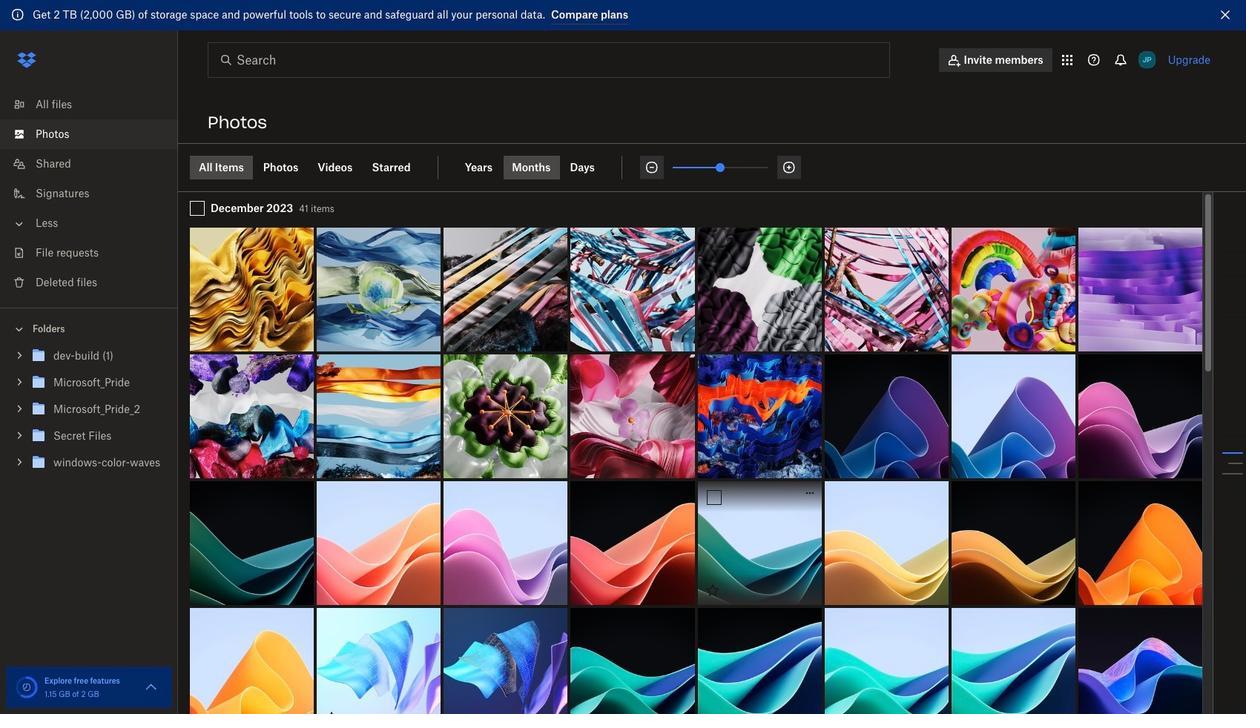 Task type: locate. For each thing, give the bounding box(es) containing it.
group
[[0, 339, 178, 487]]

alert
[[0, 0, 1246, 30]]

image - 08-green_blue_dm-4k.png 12/5/2023, 2:19:30 pm image
[[571, 608, 695, 714]]

image - 02-green_blue_lm-4k.png 12/5/2023, 2:20:03 pm image
[[698, 481, 822, 605]]

1 horizontal spatial tab list
[[456, 155, 622, 179]]

dropbox image
[[12, 45, 42, 75]]

list
[[0, 80, 178, 307]]

Photo Zoom Slider range field
[[673, 167, 768, 168]]

0 horizontal spatial tab list
[[190, 155, 438, 179]]

2 tab list from the left
[[456, 155, 622, 179]]

image - sapphic_4k.png 12/5/2023, 2:21:12 pm image
[[571, 354, 695, 478]]

image - 04-pink_orange_lm-4k.png 12/5/2023, 2:20:14 pm image
[[317, 481, 441, 605]]

image - 06-yellow_dm-4k.png 12/5/2023, 2:19:53 pm image
[[951, 481, 1075, 605]]

image - 03-devhome_dm-4k.png 12/5/2023, 2:19:35 pm image
[[444, 608, 568, 714]]

tab list
[[190, 155, 438, 179], [456, 155, 622, 179]]

quota usage progress bar
[[15, 676, 39, 699]]

image - 07-green_blue_dm-4k.png 12/5/2023, 2:19:26 pm image
[[698, 608, 822, 714]]

image - 05-orange_dm-4k.png 12/5/2023, 2:19:50 pm image
[[1078, 481, 1202, 605]]

image - aromanticasexual_4k.png 12/5/2023, 2:21:57 pm image
[[317, 354, 441, 478]]

image - transmasculine_4k.png 12/5/2023, 2:23:06 pm image
[[571, 227, 695, 351]]

image - 01-purple_dm-4k.png 12/5/2023, 2:20:21 pm image
[[1078, 354, 1202, 478]]

image - 05-orange_lm-4k.png 12/5/2023, 2:19:45 pm image
[[190, 608, 314, 714]]

image - 03-blue_purple_lm-4k.png 12/5/2023, 2:20:22 pm image
[[951, 354, 1075, 478]]

list item
[[0, 119, 178, 149]]

image - transfeminine_4k.png 12/5/2023, 2:22:40 pm image
[[825, 227, 949, 351]]

image - 04-pink_orange_dm-4k.png 12/5/2023, 2:20:04 pm image
[[571, 481, 695, 605]]

less image
[[12, 216, 27, 231]]

image - androgynous new 4k.png 12/5/2023, 2:22:18 pm image
[[1078, 227, 1202, 351]]

image - 03-devhome_lm-4k.png 12/5/2023, 2:19:43 pm image
[[317, 608, 441, 714]]



Task type: describe. For each thing, give the bounding box(es) containing it.
image - aspec_4k.png 12/5/2023, 2:22:55 pm image
[[698, 227, 822, 351]]

image - 06-yellow_lm-4k.png 12/5/2023, 2:20:00 pm image
[[825, 481, 949, 605]]

image - 01-purple_lm-4k.png 12/5/2023, 2:20:08 pm image
[[444, 481, 568, 605]]

image - 07-green_blue_lm-4k.png 12/5/2023, 2:19:16 pm image
[[951, 608, 1075, 714]]

image - diamoric_4k.png 12/5/2023, 2:21:27 pm image
[[444, 354, 568, 478]]

image - greenblue.png 12/5/2023, 2:23:30 pm image
[[317, 227, 441, 351]]

image - 02-green_blue_dm-4k.png 12/5/2023, 2:20:17 pm image
[[190, 481, 314, 605]]

image - multigender_4k.png 12/5/2023, 2:20:59 pm image
[[698, 354, 822, 478]]

image - multisexual_4k.png 12/5/2023, 2:22:11 pm image
[[190, 354, 314, 478]]

image - 02-wave_dm-4k.png 12/5/2023, 2:19:13 pm image
[[1078, 608, 1202, 714]]

1 tab list from the left
[[190, 155, 438, 179]]

image - 03-blue_purple_dm-4k.png 12/5/2023, 2:20:29 pm image
[[825, 354, 949, 478]]

image - transneutral_4k.png 12/5/2023, 2:23:34 pm image
[[190, 227, 314, 351]]

image - 08-green_blue_lm-4k.png 12/5/2023, 2:19:23 pm image
[[825, 608, 949, 714]]

image - pridewallpaper.png 12/5/2023, 2:22:29 pm image
[[951, 227, 1075, 351]]

image - demifluidnew_4k.png 12/5/2023, 2:23:22 pm image
[[444, 227, 568, 351]]

Search in folder "Dropbox" text field
[[237, 51, 859, 69]]



Task type: vqa. For each thing, say whether or not it's contained in the screenshot.
image - 05-orange_dm-4k.png 12/5/2023, 2:19:50 pm
yes



